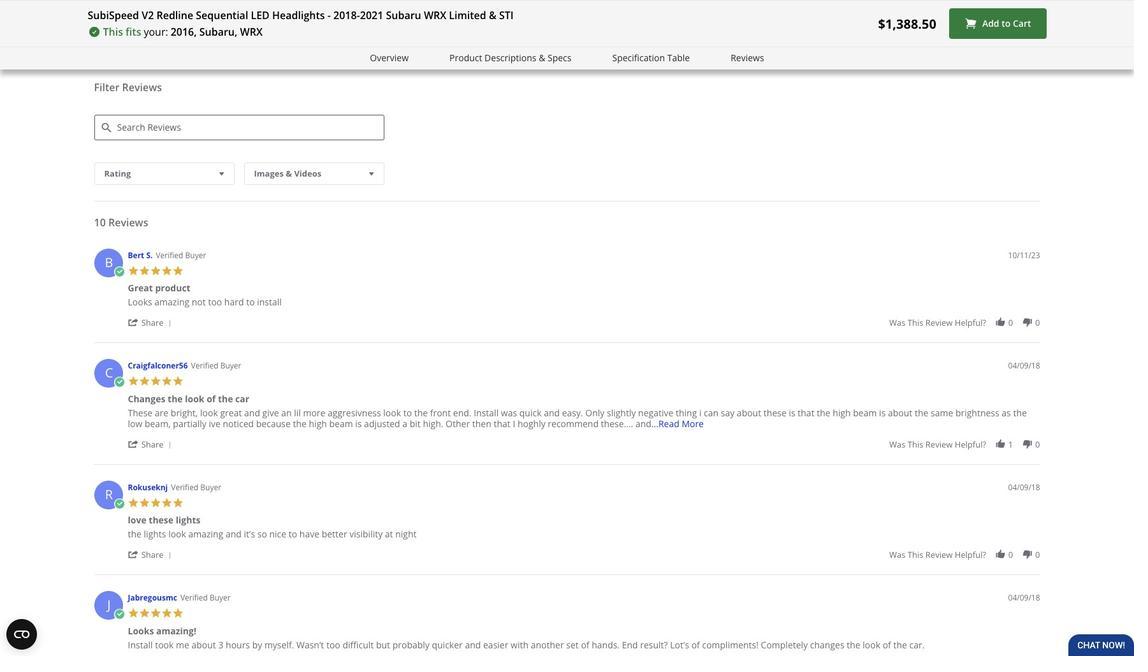 Task type: vqa. For each thing, say whether or not it's contained in the screenshot.
Welcome on the left of the page
no



Task type: locate. For each thing, give the bounding box(es) containing it.
circle checkmark image right 'r'
[[114, 499, 125, 510]]

04/09/18 for c
[[1009, 361, 1040, 371]]

1 horizontal spatial install
[[474, 407, 499, 419]]

verified
[[156, 250, 183, 261], [191, 361, 218, 371], [171, 482, 198, 493], [180, 593, 208, 603]]

3 was this review helpful? from the top
[[890, 549, 987, 561]]

& left sti
[[489, 8, 497, 22]]

tab panel
[[88, 242, 1047, 656]]

thing
[[676, 407, 697, 419]]

of left car.
[[883, 639, 891, 651]]

at
[[385, 528, 393, 540]]

3 04/09/18 from the top
[[1009, 593, 1040, 603]]

seperator image down 'beam,'
[[166, 441, 174, 449]]

2 review from the top
[[926, 439, 953, 450]]

helpful? left vote up review by bert s. on 11 oct 2023 image
[[955, 317, 987, 329]]

look up seperator image
[[168, 528, 186, 540]]

1 vertical spatial install
[[128, 639, 153, 651]]

1 vertical spatial share image
[[128, 439, 139, 449]]

group for c
[[890, 439, 1040, 450]]

1 vertical spatial seperator image
[[166, 441, 174, 449]]

0 horizontal spatial install
[[128, 639, 153, 651]]

of right lot's
[[692, 639, 700, 651]]

difficult
[[343, 639, 374, 651]]

limited
[[449, 8, 486, 22]]

wrx right subaru
[[424, 8, 447, 22]]

too right wasn't
[[326, 639, 340, 651]]

verified buyer heading up amazing!
[[180, 593, 231, 603]]

review date 04/09/18 element
[[1009, 361, 1040, 371], [1009, 482, 1040, 493], [1009, 593, 1040, 603]]

more
[[303, 407, 326, 419]]

0
[[1009, 317, 1013, 329], [1036, 317, 1040, 329], [1036, 439, 1040, 450], [1009, 549, 1013, 561], [1036, 549, 1040, 561]]

and
[[244, 407, 260, 419], [544, 407, 560, 419], [636, 418, 652, 430], [226, 528, 242, 540], [465, 639, 481, 651]]

because
[[256, 418, 291, 430]]

0 horizontal spatial &
[[286, 168, 292, 179]]

to right nice
[[289, 528, 297, 540]]

1 vertical spatial 04/09/18
[[1009, 482, 1040, 493]]

04/09/18 for r
[[1009, 482, 1040, 493]]

amazing inside love these lights the lights look amazing and it's so nice to have better visibility at night
[[188, 528, 223, 540]]

review date 04/09/18 element down vote down review by rokuseknj on  9 apr 2018 image
[[1009, 593, 1040, 603]]

bright,
[[171, 407, 198, 419]]

2 vertical spatial share button
[[128, 549, 176, 561]]

install inside the "these are bright, look great and give an lil more aggresivness look to the front end. install was quick and easy. only slightly negative thing i can say about these is that the high beam is about the same brightness as the low beam, partially ive noticed because the high beam is adjusted a bit high. other then that i hoghly recommend these.... and"
[[474, 407, 499, 419]]

led
[[251, 8, 270, 22]]

0 vertical spatial too
[[208, 296, 222, 308]]

1 circle checkmark image from the top
[[114, 377, 125, 388]]

looks down great
[[128, 296, 152, 308]]

1 review from the top
[[926, 317, 953, 329]]

helpful? for r
[[955, 549, 987, 561]]

amazing inside great product looks amazing not too hard to install
[[155, 296, 189, 308]]

was this review helpful? down same
[[890, 439, 987, 450]]

2 circle checkmark image from the top
[[114, 499, 125, 510]]

this
[[103, 25, 123, 39]]

& inside field
[[286, 168, 292, 179]]

Search Reviews search field
[[94, 115, 384, 140]]

share for c
[[141, 439, 164, 450]]

0 horizontal spatial wrx
[[240, 25, 263, 39]]

1 vertical spatial share button
[[128, 438, 176, 450]]

0 right vote down review by bert s. on 11 oct 2023 icon
[[1036, 317, 1040, 329]]

magnifying glass image
[[102, 123, 111, 133]]

1 vertical spatial review date 04/09/18 element
[[1009, 482, 1040, 493]]

share button down great product heading
[[128, 317, 176, 329]]

circle checkmark image
[[114, 266, 125, 278]]

share image for b
[[128, 317, 139, 328]]

lot's
[[670, 639, 689, 651]]

0 vertical spatial was
[[890, 317, 906, 329]]

looks
[[128, 296, 152, 308], [128, 625, 154, 637]]

these right love
[[149, 514, 174, 526]]

2 vertical spatial was this review helpful?
[[890, 549, 987, 561]]

2 vertical spatial was
[[890, 549, 906, 561]]

0 vertical spatial install
[[474, 407, 499, 419]]

group for b
[[890, 317, 1040, 329]]

review for c
[[926, 439, 953, 450]]

product
[[450, 52, 482, 64]]

verified for r
[[171, 482, 198, 493]]

share down great product heading
[[141, 317, 164, 329]]

look right changes
[[863, 639, 881, 651]]

love these lights heading
[[128, 514, 201, 529]]

buyer
[[185, 250, 206, 261], [220, 361, 241, 371], [200, 482, 221, 493], [210, 593, 231, 603]]

1 vertical spatial was
[[890, 439, 906, 450]]

...read more
[[652, 418, 704, 430]]

verified buyer heading up car
[[191, 361, 241, 371]]

these
[[128, 407, 153, 419]]

1 04/09/18 from the top
[[1009, 361, 1040, 371]]

1 vertical spatial too
[[326, 639, 340, 651]]

open widget image
[[6, 619, 37, 650]]

helpful? left vote up review by craigfalconer56 on  9 apr 2018 icon
[[955, 439, 987, 450]]

add to cart
[[983, 17, 1031, 29]]

reviews for 10 reviews
[[108, 215, 148, 229]]

verified for c
[[191, 361, 218, 371]]

subispeed v2 redline sequential led headlights - 2018-2021 subaru wrx limited & sti
[[88, 8, 514, 22]]

1 horizontal spatial wrx
[[424, 8, 447, 22]]

0 vertical spatial helpful?
[[955, 317, 987, 329]]

circle checkmark image for j
[[114, 609, 125, 620]]

high
[[833, 407, 851, 419], [309, 418, 327, 430]]

04/09/18 down vote down review by bert s. on 11 oct 2023 icon
[[1009, 361, 1040, 371]]

brightness
[[956, 407, 1000, 419]]

0 vertical spatial reviews
[[731, 52, 764, 64]]

buyer up "3"
[[210, 593, 231, 603]]

was this review helpful? left vote up review by bert s. on 11 oct 2023 image
[[890, 317, 987, 329]]

review
[[926, 317, 953, 329], [926, 439, 953, 450], [926, 549, 953, 561]]

and left it's
[[226, 528, 242, 540]]

is
[[789, 407, 796, 419], [879, 407, 886, 419], [355, 418, 362, 430]]

this
[[908, 317, 924, 329], [908, 439, 924, 450], [908, 549, 924, 561]]

and left easier
[[465, 639, 481, 651]]

partially
[[173, 418, 207, 430]]

the inside love these lights the lights look amazing and it's so nice to have better visibility at night
[[128, 528, 142, 540]]

subaru,
[[199, 25, 237, 39]]

3 was from the top
[[890, 549, 906, 561]]

same
[[931, 407, 954, 419]]

review for r
[[926, 549, 953, 561]]

of up ive
[[207, 393, 216, 405]]

share button down 'beam,'
[[128, 438, 176, 450]]

0 vertical spatial share
[[141, 317, 164, 329]]

seperator image
[[166, 552, 174, 559]]

rating
[[104, 168, 131, 179]]

group
[[890, 317, 1040, 329], [890, 439, 1040, 450], [890, 549, 1040, 561]]

star image
[[538, 0, 555, 4], [555, 0, 572, 4], [572, 0, 588, 4], [150, 265, 161, 276], [161, 265, 172, 276], [172, 265, 184, 276], [128, 376, 139, 387], [150, 376, 161, 387], [161, 376, 172, 387], [172, 376, 184, 387], [161, 497, 172, 508], [172, 497, 184, 508], [128, 608, 139, 619], [139, 608, 150, 619], [150, 608, 161, 619], [172, 608, 184, 619]]

2 vertical spatial helpful?
[[955, 549, 987, 561]]

share button down love these lights heading
[[128, 549, 176, 561]]

1 vertical spatial &
[[539, 52, 545, 64]]

verified buyer heading right s.
[[156, 250, 206, 261]]

1 share image from the top
[[128, 317, 139, 328]]

0 vertical spatial circle checkmark image
[[114, 377, 125, 388]]

0 vertical spatial share button
[[128, 317, 176, 329]]

ive
[[209, 418, 221, 430]]

install left 'took'
[[128, 639, 153, 651]]

review date 04/09/18 element down vote down review by craigfalconer56 on  9 apr 2018 icon
[[1009, 482, 1040, 493]]

0 right vote down review by craigfalconer56 on  9 apr 2018 icon
[[1036, 439, 1040, 450]]

1 vertical spatial lights
[[144, 528, 166, 540]]

high.
[[423, 418, 443, 430]]

looks down jabregousmc
[[128, 625, 154, 637]]

...read
[[652, 418, 680, 430]]

changes
[[810, 639, 845, 651]]

front
[[430, 407, 451, 419]]

to right adjusted
[[403, 407, 412, 419]]

about right say
[[737, 407, 762, 419]]

3 share button from the top
[[128, 549, 176, 561]]

share image for c
[[128, 439, 139, 449]]

1 vertical spatial this
[[908, 439, 924, 450]]

2 vertical spatial &
[[286, 168, 292, 179]]

1 helpful? from the top
[[955, 317, 987, 329]]

lights down love
[[144, 528, 166, 540]]

filter reviews
[[94, 80, 162, 94]]

so
[[257, 528, 267, 540]]

buyer up love these lights heading
[[200, 482, 221, 493]]

3 group from the top
[[890, 549, 1040, 561]]

review left vote up review by bert s. on 11 oct 2023 image
[[926, 317, 953, 329]]

0 horizontal spatial high
[[309, 418, 327, 430]]

review left vote up review by rokuseknj on  9 apr 2018 icon in the right bottom of the page
[[926, 549, 953, 561]]

2 horizontal spatial &
[[539, 52, 545, 64]]

cart
[[1013, 17, 1031, 29]]

seperator image down 'product'
[[166, 320, 174, 327]]

0 vertical spatial was this review helpful?
[[890, 317, 987, 329]]

looks inside looks amazing! install took me about 3 hours by myself. wasn't too difficult but probably quicker and easier with another set of hands. end result? lot's of compliments! completely changes the look of the car.
[[128, 625, 154, 637]]

b
[[105, 254, 113, 271]]

1 vertical spatial share
[[141, 439, 164, 450]]

to right hard
[[246, 296, 255, 308]]

share image down great
[[128, 317, 139, 328]]

it's
[[244, 528, 255, 540]]

was this review helpful? left vote up review by rokuseknj on  9 apr 2018 icon in the right bottom of the page
[[890, 549, 987, 561]]

1 vertical spatial amazing
[[188, 528, 223, 540]]

that
[[798, 407, 815, 419], [494, 418, 511, 430]]

1 vertical spatial group
[[890, 439, 1040, 450]]

better
[[322, 528, 347, 540]]

1 looks from the top
[[128, 296, 152, 308]]

verified buyer heading for j
[[180, 593, 231, 603]]

2 helpful? from the top
[[955, 439, 987, 450]]

share image
[[128, 317, 139, 328], [128, 439, 139, 449]]

3 this from the top
[[908, 549, 924, 561]]

2021
[[360, 8, 383, 22]]

of inside changes the look of the car heading
[[207, 393, 216, 405]]

hard
[[224, 296, 244, 308]]

2 vertical spatial share
[[141, 549, 164, 561]]

tab list containing reviews
[[94, 46, 205, 66]]

1 vertical spatial was this review helpful?
[[890, 439, 987, 450]]

review down same
[[926, 439, 953, 450]]

and inside love these lights the lights look amazing and it's so nice to have better visibility at night
[[226, 528, 242, 540]]

1 share from the top
[[141, 317, 164, 329]]

2 vertical spatial this
[[908, 549, 924, 561]]

0 horizontal spatial these
[[149, 514, 174, 526]]

1 vertical spatial these
[[149, 514, 174, 526]]

amazing left it's
[[188, 528, 223, 540]]

2 vertical spatial circle checkmark image
[[114, 609, 125, 620]]

1 vertical spatial reviews
[[122, 80, 162, 94]]

0 for r
[[1036, 549, 1040, 561]]

0 for c
[[1036, 439, 1040, 450]]

0 right vote down review by rokuseknj on  9 apr 2018 image
[[1036, 549, 1040, 561]]

table
[[667, 52, 690, 64]]

04/09/18 for j
[[1009, 593, 1040, 603]]

verified up amazing!
[[180, 593, 208, 603]]

was for c
[[890, 439, 906, 450]]

2 horizontal spatial about
[[888, 407, 913, 419]]

2 was from the top
[[890, 439, 906, 450]]

love these lights the lights look amazing and it's so nice to have better visibility at night
[[128, 514, 417, 540]]

verified buyer heading
[[156, 250, 206, 261], [191, 361, 241, 371], [171, 482, 221, 493], [180, 593, 231, 603]]

1 horizontal spatial &
[[489, 8, 497, 22]]

0 vertical spatial wrx
[[424, 8, 447, 22]]

&
[[489, 8, 497, 22], [539, 52, 545, 64], [286, 168, 292, 179]]

review date 04/09/18 element down vote down review by bert s. on 11 oct 2023 icon
[[1009, 361, 1040, 371]]

0 right vote up review by bert s. on 11 oct 2023 image
[[1009, 317, 1013, 329]]

about left same
[[888, 407, 913, 419]]

2 vertical spatial review date 04/09/18 element
[[1009, 593, 1040, 603]]

product
[[155, 282, 190, 294]]

reviews inside heading
[[122, 80, 162, 94]]

2 vertical spatial 04/09/18
[[1009, 593, 1040, 603]]

04/09/18 down vote down review by craigfalconer56 on  9 apr 2018 icon
[[1009, 482, 1040, 493]]

2 group from the top
[[890, 439, 1040, 450]]

share button for c
[[128, 438, 176, 450]]

review for b
[[926, 317, 953, 329]]

to inside great product looks amazing not too hard to install
[[246, 296, 255, 308]]

beam
[[853, 407, 877, 419], [329, 418, 353, 430]]

0 vertical spatial review
[[926, 317, 953, 329]]

0 horizontal spatial is
[[355, 418, 362, 430]]

0 horizontal spatial about
[[192, 639, 216, 651]]

2016,
[[171, 25, 197, 39]]

too inside great product looks amazing not too hard to install
[[208, 296, 222, 308]]

0 vertical spatial looks
[[128, 296, 152, 308]]

these....
[[601, 418, 633, 430]]

myself.
[[265, 639, 294, 651]]

2 share image from the top
[[128, 439, 139, 449]]

end.
[[453, 407, 472, 419]]

0 vertical spatial amazing
[[155, 296, 189, 308]]

end
[[622, 639, 638, 651]]

vote down review by rokuseknj on  9 apr 2018 image
[[1022, 549, 1033, 560]]

lights down rokuseknj verified buyer
[[176, 514, 201, 526]]

verified up changes the look of the car
[[191, 361, 218, 371]]

1 vertical spatial looks
[[128, 625, 154, 637]]

1 vertical spatial wrx
[[240, 25, 263, 39]]

circle checkmark image right j
[[114, 609, 125, 620]]

1 vertical spatial circle checkmark image
[[114, 499, 125, 510]]

tab list
[[94, 46, 205, 66]]

0 vertical spatial lights
[[176, 514, 201, 526]]

circle checkmark image
[[114, 377, 125, 388], [114, 499, 125, 510], [114, 609, 125, 620]]

share button for r
[[128, 549, 176, 561]]

3 share from the top
[[141, 549, 164, 561]]

look up bright,
[[185, 393, 204, 405]]

was this review helpful? for c
[[890, 439, 987, 450]]

3 review date 04/09/18 element from the top
[[1009, 593, 1040, 603]]

2 vertical spatial reviews
[[108, 215, 148, 229]]

review date 04/09/18 element for r
[[1009, 482, 1040, 493]]

2 vertical spatial review
[[926, 549, 953, 561]]

wrx
[[424, 8, 447, 22], [240, 25, 263, 39]]

are
[[155, 407, 168, 419]]

circle checkmark image for c
[[114, 377, 125, 388]]

specification table link
[[613, 51, 690, 66]]

2 04/09/18 from the top
[[1009, 482, 1040, 493]]

circle checkmark image right the c
[[114, 377, 125, 388]]

the
[[168, 393, 183, 405], [218, 393, 233, 405], [414, 407, 428, 419], [817, 407, 831, 419], [915, 407, 929, 419], [1014, 407, 1027, 419], [293, 418, 307, 430], [128, 528, 142, 540], [847, 639, 861, 651], [894, 639, 907, 651]]

1 seperator image from the top
[[166, 320, 174, 327]]

3 helpful? from the top
[[955, 549, 987, 561]]

beam,
[[145, 418, 171, 430]]

star image
[[522, 0, 538, 4], [128, 265, 139, 276], [139, 265, 150, 276], [139, 376, 150, 387], [128, 497, 139, 508], [139, 497, 150, 508], [150, 497, 161, 508], [161, 608, 172, 619]]

1 share button from the top
[[128, 317, 176, 329]]

0 vertical spatial review date 04/09/18 element
[[1009, 361, 1040, 371]]

verified buyer heading up love these lights heading
[[171, 482, 221, 493]]

v2
[[142, 8, 154, 22]]

install
[[257, 296, 282, 308]]

this fits your: 2016, subaru, wrx
[[103, 25, 263, 39]]

-
[[328, 8, 331, 22]]

0 vertical spatial group
[[890, 317, 1040, 329]]

this for b
[[908, 317, 924, 329]]

0 vertical spatial seperator image
[[166, 320, 174, 327]]

2 vertical spatial group
[[890, 549, 1040, 561]]

bert s. verified buyer
[[128, 250, 206, 261]]

1 review date 04/09/18 element from the top
[[1009, 361, 1040, 371]]

seperator image
[[166, 320, 174, 327], [166, 441, 174, 449]]

specification
[[613, 52, 665, 64]]

0 vertical spatial 04/09/18
[[1009, 361, 1040, 371]]

adjusted
[[364, 418, 400, 430]]

share down 'beam,'
[[141, 439, 164, 450]]

2 was this review helpful? from the top
[[890, 439, 987, 450]]

wrx down led
[[240, 25, 263, 39]]

0 horizontal spatial too
[[208, 296, 222, 308]]

of right set at the bottom
[[581, 639, 590, 651]]

another
[[531, 639, 564, 651]]

too right not
[[208, 296, 222, 308]]

hours
[[226, 639, 250, 651]]

helpful? left vote up review by rokuseknj on  9 apr 2018 icon in the right bottom of the page
[[955, 549, 987, 561]]

1 was this review helpful? from the top
[[890, 317, 987, 329]]

vote up review by bert s. on 11 oct 2023 image
[[995, 317, 1006, 328]]

looks amazing! install took me about 3 hours by myself. wasn't too difficult but probably quicker and easier with another set of hands. end result? lot's of compliments! completely changes the look of the car.
[[128, 625, 925, 651]]

share for b
[[141, 317, 164, 329]]

review date 04/09/18 element for c
[[1009, 361, 1040, 371]]

0 horizontal spatial lights
[[144, 528, 166, 540]]

about inside looks amazing! install took me about 3 hours by myself. wasn't too difficult but probably quicker and easier with another set of hands. end result? lot's of compliments! completely changes the look of the car.
[[192, 639, 216, 651]]

these
[[764, 407, 787, 419], [149, 514, 174, 526]]

verified right the rokuseknj
[[171, 482, 198, 493]]

to
[[1002, 17, 1011, 29], [246, 296, 255, 308], [403, 407, 412, 419], [289, 528, 297, 540]]

0 right vote up review by rokuseknj on  9 apr 2018 icon in the right bottom of the page
[[1009, 549, 1013, 561]]

was this review helpful?
[[890, 317, 987, 329], [890, 439, 987, 450], [890, 549, 987, 561]]

amazing
[[155, 296, 189, 308], [188, 528, 223, 540]]

about left "3"
[[192, 639, 216, 651]]

these right say
[[764, 407, 787, 419]]

& left videos
[[286, 168, 292, 179]]

10
[[94, 215, 106, 229]]

2 looks from the top
[[128, 625, 154, 637]]

1 was from the top
[[890, 317, 906, 329]]

buyer up car
[[220, 361, 241, 371]]

share for r
[[141, 549, 164, 561]]

2 share from the top
[[141, 439, 164, 450]]

2 share button from the top
[[128, 438, 176, 450]]

to right add
[[1002, 17, 1011, 29]]

2 seperator image from the top
[[166, 441, 174, 449]]

helpful?
[[955, 317, 987, 329], [955, 439, 987, 450], [955, 549, 987, 561]]

0 horizontal spatial beam
[[329, 418, 353, 430]]

sti
[[499, 8, 514, 22]]

& left specs
[[539, 52, 545, 64]]

1 vertical spatial review
[[926, 439, 953, 450]]

04/09/18 down vote down review by rokuseknj on  9 apr 2018 image
[[1009, 593, 1040, 603]]

install left was
[[474, 407, 499, 419]]

0 vertical spatial these
[[764, 407, 787, 419]]

amazing down 'product'
[[155, 296, 189, 308]]

2 review date 04/09/18 element from the top
[[1009, 482, 1040, 493]]

1 this from the top
[[908, 317, 924, 329]]

seperator image for c
[[166, 441, 174, 449]]

look inside heading
[[185, 393, 204, 405]]

0 vertical spatial this
[[908, 317, 924, 329]]

1 group from the top
[[890, 317, 1040, 329]]

1 vertical spatial helpful?
[[955, 439, 987, 450]]

great
[[220, 407, 242, 419]]

3 review from the top
[[926, 549, 953, 561]]

3 circle checkmark image from the top
[[114, 609, 125, 620]]

share left seperator image
[[141, 549, 164, 561]]

2 this from the top
[[908, 439, 924, 450]]

1 horizontal spatial too
[[326, 639, 340, 651]]

share image down low
[[128, 439, 139, 449]]

looks amazing! heading
[[128, 625, 196, 640]]

1 horizontal spatial these
[[764, 407, 787, 419]]

negative
[[638, 407, 674, 419]]

0 vertical spatial share image
[[128, 317, 139, 328]]



Task type: describe. For each thing, give the bounding box(es) containing it.
looks inside great product looks amazing not too hard to install
[[128, 296, 152, 308]]

car
[[235, 393, 249, 405]]

night
[[396, 528, 417, 540]]

can
[[704, 407, 719, 419]]

4.4 star rating element
[[481, 0, 519, 11]]

car.
[[910, 639, 925, 651]]

me
[[176, 639, 189, 651]]

verified buyer heading for c
[[191, 361, 241, 371]]

add to cart button
[[949, 8, 1047, 39]]

reviews link
[[731, 51, 764, 66]]

craigfalconer56
[[128, 361, 188, 371]]

filter
[[94, 80, 119, 94]]

images & videos element
[[244, 163, 384, 185]]

bit
[[410, 418, 421, 430]]

down triangle image
[[216, 167, 227, 180]]

helpful? for b
[[955, 317, 987, 329]]

reviews for filter reviews
[[122, 80, 162, 94]]

as
[[1002, 407, 1011, 419]]

changes the look of the car heading
[[128, 393, 249, 407]]

was for b
[[890, 317, 906, 329]]

Images & Videos Filter field
[[244, 163, 384, 185]]

verified buyer heading for b
[[156, 250, 206, 261]]

images & videos
[[254, 168, 322, 179]]

$1,388.50
[[878, 15, 937, 32]]

to inside add to cart button
[[1002, 17, 1011, 29]]

wasn't
[[296, 639, 324, 651]]

vote up review by rokuseknj on  9 apr 2018 image
[[995, 549, 1006, 560]]

10 reviews
[[94, 215, 148, 229]]

hoghly
[[518, 418, 546, 430]]

look inside looks amazing! install took me about 3 hours by myself. wasn't too difficult but probably quicker and easier with another set of hands. end result? lot's of compliments! completely changes the look of the car.
[[863, 639, 881, 651]]

videos
[[294, 168, 322, 179]]

only
[[586, 407, 605, 419]]

and right the these....
[[636, 418, 652, 430]]

great product heading
[[128, 282, 190, 297]]

low
[[128, 418, 142, 430]]

these inside love these lights the lights look amazing and it's so nice to have better visibility at night
[[149, 514, 174, 526]]

and left easy. on the bottom of page
[[544, 407, 560, 419]]

to inside love these lights the lights look amazing and it's so nice to have better visibility at night
[[289, 528, 297, 540]]

...read more button
[[652, 418, 704, 430]]

i
[[699, 407, 702, 419]]

down triangle image
[[366, 167, 377, 180]]

buyer for j
[[210, 593, 231, 603]]

redline
[[157, 8, 193, 22]]

buyer for r
[[200, 482, 221, 493]]

a
[[403, 418, 408, 430]]

tab panel containing b
[[88, 242, 1047, 656]]

these inside the "these are bright, look great and give an lil more aggresivness look to the front end. install was quick and easy. only slightly negative thing i can say about these is that the high beam is about the same brightness as the low beam, partially ive noticed because the high beam is adjusted a bit high. other then that i hoghly recommend these.... and"
[[764, 407, 787, 419]]

and down car
[[244, 407, 260, 419]]

changes
[[128, 393, 165, 405]]

other
[[446, 418, 470, 430]]

1 horizontal spatial is
[[789, 407, 796, 419]]

product descriptions & specs
[[450, 52, 572, 64]]

great
[[128, 282, 153, 294]]

verified buyer heading for r
[[171, 482, 221, 493]]

set
[[566, 639, 579, 651]]

subaru
[[386, 8, 421, 22]]

review date 04/09/18 element for j
[[1009, 593, 1040, 603]]

2 horizontal spatial is
[[879, 407, 886, 419]]

amazing!
[[156, 625, 196, 637]]

and inside looks amazing! install took me about 3 hours by myself. wasn't too difficult but probably quicker and easier with another set of hands. end result? lot's of compliments! completely changes the look of the car.
[[465, 639, 481, 651]]

recommend
[[548, 418, 599, 430]]

j
[[107, 596, 111, 614]]

share image
[[128, 549, 139, 560]]

vote down review by craigfalconer56 on  9 apr 2018 image
[[1022, 439, 1033, 449]]

i
[[513, 418, 515, 430]]

1 horizontal spatial about
[[737, 407, 762, 419]]

1
[[1009, 439, 1013, 450]]

buyer for c
[[220, 361, 241, 371]]

1 horizontal spatial beam
[[853, 407, 877, 419]]

look left "great" at the bottom of page
[[200, 407, 218, 419]]

circle checkmark image for r
[[114, 499, 125, 510]]

these are bright, look great and give an lil more aggresivness look to the front end. install was quick and easy. only slightly negative thing i can say about these is that the high beam is about the same brightness as the low beam, partially ive noticed because the high beam is adjusted a bit high. other then that i hoghly recommend these.... and
[[128, 407, 1027, 430]]

craigfalconer56 verified buyer
[[128, 361, 241, 371]]

noticed
[[223, 418, 254, 430]]

look left a
[[383, 407, 401, 419]]

nice
[[269, 528, 286, 540]]

overview link
[[370, 51, 409, 66]]

1 horizontal spatial high
[[833, 407, 851, 419]]

s.
[[146, 250, 153, 261]]

bert
[[128, 250, 144, 261]]

an
[[281, 407, 292, 419]]

0 vertical spatial &
[[489, 8, 497, 22]]

hands.
[[592, 639, 620, 651]]

Rating Filter field
[[94, 163, 234, 185]]

result?
[[640, 639, 668, 651]]

buyer up 'product'
[[185, 250, 206, 261]]

helpful? for c
[[955, 439, 987, 450]]

descriptions
[[485, 52, 537, 64]]

jabregousmc
[[128, 593, 177, 603]]

lil
[[294, 407, 301, 419]]

to inside the "these are bright, look great and give an lil more aggresivness look to the front end. install was quick and easy. only slightly negative thing i can say about these is that the high beam is about the same brightness as the low beam, partially ive noticed because the high beam is adjusted a bit high. other then that i hoghly recommend these.... and"
[[403, 407, 412, 419]]

1 horizontal spatial that
[[798, 407, 815, 419]]

questions
[[144, 46, 193, 58]]

love
[[128, 514, 146, 526]]

jabregousmc verified buyer
[[128, 593, 231, 603]]

vote down review by bert s. on 11 oct 2023 image
[[1022, 317, 1033, 328]]

verified for j
[[180, 593, 208, 603]]

sequential
[[196, 8, 248, 22]]

aggresivness
[[328, 407, 381, 419]]

give
[[262, 407, 279, 419]]

seperator image for b
[[166, 320, 174, 327]]

add
[[983, 17, 1000, 29]]

1 horizontal spatial lights
[[176, 514, 201, 526]]

was this review helpful? for b
[[890, 317, 987, 329]]

reviews
[[94, 46, 132, 58]]

0 for b
[[1036, 317, 1040, 329]]

look inside love these lights the lights look amazing and it's so nice to have better visibility at night
[[168, 528, 186, 540]]

group for r
[[890, 549, 1040, 561]]

verified right s.
[[156, 250, 183, 261]]

vote up review by craigfalconer56 on  9 apr 2018 image
[[995, 439, 1006, 449]]

this for r
[[908, 549, 924, 561]]

install inside looks amazing! install took me about 3 hours by myself. wasn't too difficult but probably quicker and easier with another set of hands. end result? lot's of compliments! completely changes the look of the car.
[[128, 639, 153, 651]]

great product looks amazing not too hard to install
[[128, 282, 282, 308]]

but
[[376, 639, 390, 651]]

rokuseknj verified buyer
[[128, 482, 221, 493]]

was this review helpful? for r
[[890, 549, 987, 561]]

share button for b
[[128, 317, 176, 329]]

too inside looks amazing! install took me about 3 hours by myself. wasn't too difficult but probably quicker and easier with another set of hands. end result? lot's of compliments! completely changes the look of the car.
[[326, 639, 340, 651]]

0 horizontal spatial that
[[494, 418, 511, 430]]

10/11/23
[[1009, 250, 1040, 261]]

visibility
[[350, 528, 383, 540]]

review date 10/11/23 element
[[1009, 250, 1040, 261]]

specs
[[548, 52, 572, 64]]

headlights
[[272, 8, 325, 22]]

say
[[721, 407, 735, 419]]

this for c
[[908, 439, 924, 450]]

was for r
[[890, 549, 906, 561]]

specification table
[[613, 52, 690, 64]]

by
[[252, 639, 262, 651]]

rating element
[[94, 163, 234, 185]]

3
[[218, 639, 223, 651]]

filter reviews heading
[[94, 80, 1040, 105]]

was
[[501, 407, 517, 419]]



